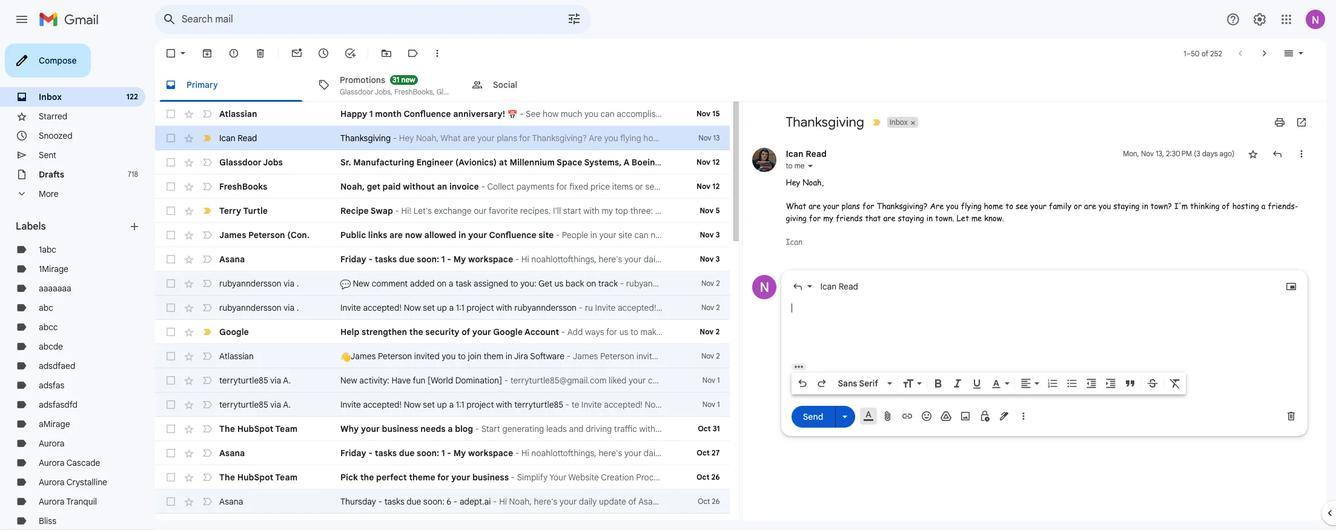 Task type: describe. For each thing, give the bounding box(es) containing it.
aurora crystalline link
[[39, 477, 107, 488]]

2 vertical spatial soon:
[[423, 496, 444, 507]]

32 ͏ from the left
[[747, 181, 749, 192]]

hi!
[[401, 205, 411, 216]]

thu, oct 26, 2023, 8:35 am element
[[697, 520, 720, 530]]

30 ͏ from the left
[[743, 181, 745, 192]]

1 vertical spatial my
[[454, 448, 466, 459]]

60 ͏ from the left
[[808, 181, 810, 192]]

mon, nov 13, 2:30 pm (3 days ago) cell
[[1123, 148, 1235, 160]]

0 vertical spatial my
[[454, 254, 466, 265]]

row containing james peterson (con.
[[155, 223, 730, 247]]

53 ‌ from the left
[[796, 423, 796, 434]]

the for pick the perfect theme for your business -
[[219, 472, 235, 483]]

9 ͏ from the left
[[697, 181, 699, 192]]

31 ‌ from the left
[[749, 423, 749, 434]]

31 inside row
[[713, 424, 720, 433]]

town?
[[1151, 200, 1172, 211]]

gmail image
[[39, 7, 105, 31]]

23 ‌ from the left
[[731, 423, 731, 434]]

of right security
[[462, 326, 470, 337]]

1abc
[[39, 244, 56, 255]]

1 nov 1 from the top
[[703, 376, 720, 385]]

for right giving
[[809, 212, 821, 223]]

a right traffic
[[658, 423, 662, 434]]

help strengthen the security of your google account -
[[340, 326, 567, 337]]

sent
[[39, 150, 56, 161]]

your down our
[[468, 230, 487, 240]]

34 ‌ from the left
[[755, 423, 755, 434]]

top
[[615, 205, 628, 216]]

to me
[[786, 161, 805, 170]]

the hubspot team for pick
[[219, 472, 298, 483]]

generating
[[502, 423, 544, 434]]

22 ‌ from the left
[[729, 423, 729, 434]]

discard draft ‪(⌘⇧d)‬ image
[[1285, 410, 1297, 422]]

2 nov 1 from the top
[[703, 400, 720, 409]]

indent less ‪(⌘[)‬ image
[[1085, 377, 1097, 389]]

our
[[474, 205, 487, 216]]

delete image
[[254, 47, 267, 59]]

what inside what are your plans for thanksgiving? are you flying home to see your family or are you staying in town? i'm thinking of hosting a friends- giving for my friends that are staying in town. let me know.
[[786, 200, 806, 211]]

mon,
[[1123, 149, 1139, 158]]

a left the task
[[449, 278, 453, 289]]

oct for friday - tasks due soon: 1 - my workspace -
[[697, 448, 710, 457]]

nov 13
[[699, 133, 720, 142]]

17 ‌ from the left
[[718, 423, 718, 434]]

27 ‌ from the left
[[740, 423, 740, 434]]

invite for invite accepted! now set up a 1:1 project with rubyanndersson -
[[340, 302, 361, 313]]

📅 image
[[507, 110, 518, 120]]

track
[[598, 278, 618, 289]]

primary tab
[[155, 68, 307, 102]]

fun
[[413, 375, 426, 386]]

3 for public links are now allowed in your confluence site -
[[716, 230, 720, 239]]

4 ͏ from the left
[[686, 181, 688, 192]]

ican right type of response image at right
[[820, 281, 837, 292]]

add to tasks image
[[344, 47, 356, 59]]

24 ‌ from the left
[[734, 423, 734, 434]]

public
[[340, 230, 366, 240]]

ican up to me
[[786, 148, 804, 159]]

nov 3 for friday - tasks due soon: 1 - my workspace -
[[700, 254, 720, 263]]

adsfas
[[39, 380, 64, 391]]

46 ͏ from the left
[[777, 181, 779, 192]]

34 ͏ from the left
[[751, 181, 753, 192]]

perfect
[[376, 472, 407, 483]]

indent more ‪(⌘])‬ image
[[1105, 377, 1117, 389]]

public links are now allowed in your confluence site -
[[340, 230, 562, 240]]

paid
[[383, 181, 401, 192]]

11 row from the top
[[155, 344, 730, 368]]

1 vertical spatial read
[[806, 148, 827, 159]]

2 vertical spatial my
[[791, 496, 802, 507]]

38 ͏ from the left
[[760, 181, 762, 192]]

oct up thu, oct 26, 2023, 8:35 am element
[[698, 497, 710, 506]]

nov 15
[[697, 109, 720, 118]]

set for rubyanndersson
[[423, 302, 435, 313]]

28 ‌ from the left
[[742, 423, 742, 434]]

james for james peterson invited you to join them in jira software
[[351, 351, 376, 362]]

💬 image
[[340, 279, 351, 289]]

26 for pick the perfect theme for your business
[[711, 472, 720, 482]]

a
[[624, 157, 630, 168]]

support image
[[1226, 12, 1241, 27]]

45 ‌ from the left
[[779, 423, 779, 434]]

42 ͏ from the left
[[769, 181, 771, 192]]

51 ͏ from the left
[[788, 181, 790, 192]]

thanksgiving for thanksgiving -
[[340, 133, 391, 144]]

2 vertical spatial read
[[839, 281, 858, 292]]

0 vertical spatial ican read
[[219, 133, 257, 144]]

45 ͏ from the left
[[775, 181, 777, 192]]

needs
[[421, 423, 446, 434]]

sans serif option
[[836, 377, 885, 389]]

hubspot for why
[[237, 423, 273, 434]]

0 horizontal spatial get
[[539, 278, 552, 289]]

27 ͏ from the left
[[736, 181, 738, 192]]

1 nov 12 from the top
[[697, 157, 720, 167]]

are right the "family"
[[1084, 200, 1096, 211]]

17 row from the top
[[155, 489, 829, 514]]

1 rubyanndersson via . from the top
[[219, 278, 299, 289]]

software
[[530, 351, 565, 362]]

26 ͏ from the left
[[734, 181, 736, 192]]

team for pick
[[275, 472, 298, 483]]

them
[[484, 351, 503, 362]]

1 vertical spatial tasks
[[375, 448, 397, 459]]

1 horizontal spatial get
[[722, 496, 736, 507]]

0 horizontal spatial staying
[[898, 212, 924, 223]]

26 ‌ from the left
[[738, 423, 738, 434]]

to up hey
[[786, 161, 793, 170]]

41 ‌ from the left
[[770, 423, 770, 434]]

collect
[[487, 181, 514, 192]]

(3
[[1194, 149, 1200, 158]]

1 vertical spatial confluence
[[489, 230, 536, 240]]

1 atlassian from the top
[[219, 108, 257, 119]]

50
[[1191, 49, 1200, 58]]

task
[[456, 278, 472, 289]]

i'm
[[1174, 200, 1188, 211]]

2 vertical spatial ican read
[[820, 281, 858, 292]]

aurora tranquil link
[[39, 496, 97, 507]]

37 ͏ from the left
[[758, 181, 760, 192]]

are left now
[[389, 230, 403, 240]]

advanced search options image
[[562, 7, 586, 31]]

jobs
[[263, 157, 283, 168]]

adsfasdfd link
[[39, 399, 78, 410]]

69 ͏ from the left
[[827, 181, 829, 192]]

you.
[[863, 157, 881, 168]]

1 vertical spatial you
[[442, 351, 456, 362]]

13 row from the top
[[155, 393, 730, 417]]

57 ‌ from the left
[[805, 423, 805, 434]]

0 horizontal spatial the
[[360, 472, 374, 483]]

for up that
[[862, 200, 874, 211]]

2 rubyanndersson via . from the top
[[219, 302, 299, 313]]

1:1 for rubyanndersson
[[456, 302, 464, 313]]

thanksgiving for thanksgiving
[[786, 114, 864, 130]]

attach files image
[[882, 410, 894, 422]]

70 ‌ from the left
[[833, 423, 833, 434]]

56 ͏ from the left
[[799, 181, 801, 192]]

2 horizontal spatial noah,
[[803, 177, 824, 188]]

of right update
[[628, 496, 636, 507]]

15
[[712, 109, 720, 118]]

sr. manufacturing engineer (avionics) at millennium space systems, a boeing company and 8 more jobs in los angeles, ca for you. apply now. link
[[340, 156, 930, 168]]

1 ‌ from the left
[[684, 423, 684, 434]]

project for terryturtle85
[[467, 399, 494, 410]]

labels image
[[407, 47, 419, 59]]

1 horizontal spatial the
[[409, 326, 423, 337]]

0 horizontal spatial business
[[382, 423, 418, 434]]

7 ‌ from the left
[[697, 423, 697, 434]]

show trimmed content image
[[791, 363, 806, 370]]

nov inside cell
[[1141, 149, 1154, 158]]

62 ‌ from the left
[[816, 423, 816, 434]]

invite for invite accepted! now set up a 1:1 project with terryturtle85 -
[[340, 399, 361, 410]]

1 vertical spatial soon:
[[417, 448, 439, 459]]

abcde link
[[39, 341, 63, 352]]

with right traffic
[[639, 423, 655, 434]]

your left plans
[[823, 200, 839, 211]]

james peterson (con.
[[219, 230, 310, 240]]

tab list containing promotions
[[155, 68, 1327, 102]]

31 ͏ from the left
[[745, 181, 747, 192]]

hey
[[786, 177, 800, 188]]

you:
[[520, 278, 537, 289]]

1:1 for terryturtle85
[[456, 399, 464, 410]]

oct 26 for pick the perfect theme for your business
[[697, 472, 720, 482]]

adept.ai
[[460, 496, 491, 507]]

friends
[[836, 212, 863, 223]]

chicken
[[720, 205, 751, 216]]

row containing ican read
[[155, 126, 730, 150]]

53 ͏ from the left
[[792, 181, 795, 192]]

now for invite accepted! now set up a 1:1 project with rubyanndersson
[[404, 302, 421, 313]]

Not starred checkbox
[[1247, 148, 1259, 160]]

pick the perfect theme for your business -
[[340, 472, 517, 483]]

14 ‌ from the left
[[712, 423, 712, 434]]

labels heading
[[16, 220, 128, 233]]

now.
[[909, 157, 930, 168]]

bliss link
[[39, 515, 56, 526]]

35 ‌ from the left
[[757, 423, 757, 434]]

68 ‌ from the left
[[829, 423, 829, 434]]

price
[[591, 181, 610, 192]]

stroganoff,
[[675, 205, 718, 216]]

2 atlassian from the top
[[219, 351, 254, 362]]

glassdoor jobs
[[219, 157, 283, 168]]

1 horizontal spatial staying
[[1113, 200, 1140, 211]]

oct 27
[[697, 448, 720, 457]]

5 ‌ from the left
[[692, 423, 692, 434]]

2 a. from the top
[[283, 399, 291, 410]]

site
[[539, 230, 554, 240]]

terry turtle
[[219, 205, 268, 216]]

underline ‪(⌘u)‬ image
[[971, 378, 983, 390]]

16 row from the top
[[155, 465, 730, 489]]

8
[[722, 157, 727, 168]]

50 ‌ from the left
[[790, 423, 790, 434]]

55 ͏ from the left
[[797, 181, 799, 192]]

cascade
[[66, 457, 100, 468]]

48 ͏ from the left
[[782, 181, 784, 192]]

space
[[557, 157, 582, 168]]

2 vertical spatial and
[[569, 423, 584, 434]]

👋 image
[[340, 352, 351, 362]]

1 horizontal spatial business
[[472, 472, 509, 483]]

with down assigned
[[496, 302, 512, 313]]

2 friday from the top
[[340, 448, 366, 459]]

your right see
[[1031, 200, 1047, 211]]

labels navigation
[[0, 39, 155, 530]]

oct 31
[[698, 424, 720, 433]]

row containing terry turtle
[[155, 199, 910, 223]]

ican down giving
[[786, 236, 802, 247]]

aurora for aurora tranquil
[[39, 496, 64, 507]]

6 ‌ from the left
[[694, 423, 694, 434]]

peterson for invited
[[378, 351, 412, 362]]

a right needs
[[448, 423, 453, 434]]

2 friday - tasks due soon: 1 - my workspace - from the top
[[340, 448, 521, 459]]

older image
[[1259, 47, 1271, 59]]

a up help strengthen the security of your google account -
[[449, 302, 454, 313]]

63 ‌ from the left
[[818, 423, 818, 434]]

driving
[[586, 423, 612, 434]]

0 vertical spatial soon:
[[417, 254, 439, 265]]

24 ͏ from the left
[[729, 181, 732, 192]]

1 on from the left
[[437, 278, 447, 289]]

pick
[[340, 472, 358, 483]]

days
[[1202, 149, 1218, 158]]

aaaaaaa
[[39, 283, 71, 294]]

insert link ‪(⌘k)‬ image
[[901, 410, 913, 422]]

the for why your business needs a blog - start generating leads and driving traffic with a blog ‌ ‌ ‌ ‌ ‌ ‌ ‌ ‌ ‌ ‌ ‌ ‌ ‌ ‌ ‌ ‌ ‌ ‌ ‌ ‌ ‌ ‌ ‌ ‌ ‌ ‌ ‌ ‌ ‌ ‌ ‌ ‌ ‌ ‌ ‌ ‌ ‌ ‌ ‌ ‌ ‌ ‌ ‌ ‌ ‌ ‌ ‌ ‌ ‌ ‌ ‌ ‌ ‌ ‌ ‌ ‌ ‌ ‌ ‌ ‌ ‌ ‌ ‌ ‌ ‌ ‌ ‌ ‌ ‌ ‌ ‌ ‌ ‌
[[219, 423, 235, 434]]

bliss
[[39, 515, 56, 526]]

for left fixed
[[556, 181, 567, 192]]

oct for why your business needs a blog - start generating leads and driving traffic with a blog ‌ ‌ ‌ ‌ ‌ ‌ ‌ ‌ ‌ ‌ ‌ ‌ ‌ ‌ ‌ ‌ ‌ ‌ ‌ ‌ ‌ ‌ ‌ ‌ ‌ ‌ ‌ ‌ ‌ ‌ ‌ ‌ ‌ ‌ ‌ ‌ ‌ ‌ ‌ ‌ ‌ ‌ ‌ ‌ ‌ ‌ ‌ ‌ ‌ ‌ ‌ ‌ ‌ ‌ ‌ ‌ ‌ ‌ ‌ ‌ ‌ ‌ ‌ ‌ ‌ ‌ ‌ ‌ ‌ ‌ ‌ ‌ ‌
[[698, 424, 711, 433]]

0 horizontal spatial my
[[602, 205, 613, 216]]

aurora for aurora link
[[39, 438, 64, 449]]

in down the 'are'
[[926, 212, 933, 223]]

64 ͏ from the left
[[816, 181, 819, 192]]

1 friday from the top
[[340, 254, 366, 265]]

66 ‌ from the left
[[825, 423, 825, 434]]

- hi noah, here's your daily update of asana tasks:
[[491, 496, 689, 507]]

54 ‌ from the left
[[799, 423, 799, 434]]

first: get started using my tasks,
[[699, 496, 829, 507]]

122
[[127, 92, 138, 101]]

i'll
[[553, 205, 561, 216]]

aurora link
[[39, 438, 64, 449]]

started
[[738, 496, 766, 507]]

project for rubyanndersson
[[467, 302, 494, 313]]

21 ͏ from the left
[[723, 181, 725, 192]]

nov 3 for public links are now allowed in your confluence site -
[[700, 230, 720, 239]]

13,
[[1156, 149, 1164, 158]]

your up join
[[472, 326, 491, 337]]

promotions
[[340, 74, 385, 85]]

in right allowed
[[459, 230, 466, 240]]

0 horizontal spatial noah,
[[340, 181, 365, 192]]

of right 50
[[1202, 49, 1209, 58]]

snooze image
[[317, 47, 330, 59]]

activity:
[[359, 375, 389, 386]]

row containing freshbooks
[[155, 174, 842, 199]]

remove formatting ‪(⌘\)‬ image
[[1169, 377, 1181, 389]]

town.
[[935, 212, 954, 223]]

mon, nov 13, 2:30 pm (3 days ago)
[[1123, 149, 1235, 158]]

aaaaaaa link
[[39, 283, 71, 294]]

jobs
[[752, 157, 769, 168]]

7 ͏ from the left
[[693, 181, 695, 192]]

update
[[599, 496, 626, 507]]

58 ‌ from the left
[[807, 423, 807, 434]]

start
[[481, 423, 500, 434]]

numbered list ‪(⌘⇧7)‬ image
[[1046, 377, 1058, 389]]

your left the daily
[[560, 496, 577, 507]]

2 vertical spatial tasks
[[384, 496, 404, 507]]

20 ‌ from the left
[[725, 423, 725, 434]]

2 12 from the top
[[712, 182, 720, 191]]

13 ͏ from the left
[[706, 181, 708, 192]]

1 horizontal spatial noah,
[[509, 496, 532, 507]]

2 vertical spatial due
[[407, 496, 421, 507]]

favorite
[[489, 205, 518, 216]]

new comment added on a task assigned to you: get us back on track
[[351, 278, 618, 289]]

2 . from the top
[[297, 302, 299, 313]]

11 ‌ from the left
[[705, 423, 705, 434]]

send
[[803, 411, 823, 422]]

1 google from the left
[[219, 326, 249, 337]]

hosting
[[1232, 200, 1259, 211]]

thinking
[[1190, 200, 1220, 211]]

quote ‪(⌘⇧9)‬ image
[[1124, 377, 1136, 389]]

search mail image
[[159, 8, 181, 30]]

37 ‌ from the left
[[762, 423, 762, 434]]

adsdfaed link
[[39, 360, 75, 371]]

or for are
[[1074, 200, 1082, 211]]

invoice
[[449, 181, 479, 192]]

36 ͏ from the left
[[756, 181, 758, 192]]

invited
[[414, 351, 440, 362]]



Task type: locate. For each thing, give the bounding box(es) containing it.
3
[[716, 230, 720, 239], [716, 254, 720, 263]]

peterson
[[248, 230, 285, 240], [378, 351, 412, 362]]

Search mail text field
[[182, 13, 533, 25]]

read inside row
[[238, 133, 257, 144]]

1 vertical spatial project
[[467, 399, 494, 410]]

or
[[635, 181, 643, 192], [1074, 200, 1082, 211]]

soon: left 6 on the left of the page
[[423, 496, 444, 507]]

terryturtle85
[[219, 375, 268, 386], [219, 399, 268, 410], [514, 399, 563, 410]]

ican read right type of response image at right
[[820, 281, 858, 292]]

set for terryturtle85
[[423, 399, 435, 410]]

rubyanndersson via .
[[219, 278, 299, 289], [219, 302, 299, 313]]

1 friday - tasks due soon: 1 - my workspace - from the top
[[340, 254, 521, 265]]

1 horizontal spatial inbox
[[890, 118, 908, 127]]

0 vertical spatial the hubspot team
[[219, 423, 298, 434]]

inbox up apply on the right of page
[[890, 118, 908, 127]]

43 ‌ from the left
[[775, 423, 775, 434]]

main menu image
[[15, 12, 29, 27]]

confluence right month
[[404, 108, 451, 119]]

1 up from the top
[[437, 302, 447, 313]]

friday - tasks due soon: 1 - my workspace - down needs
[[340, 448, 521, 459]]

[world
[[428, 375, 453, 386]]

oct 26 for thursday - tasks due soon: 6 - adept.ai
[[698, 497, 720, 506]]

in left the town?
[[1142, 200, 1148, 211]]

formatting options toolbar
[[791, 373, 1186, 394]]

crystalline
[[66, 477, 107, 488]]

65 ͏ from the left
[[818, 181, 821, 192]]

accepted!
[[363, 302, 402, 313], [363, 399, 402, 410]]

not starred image
[[1247, 148, 1259, 160]]

blog left oct 31
[[664, 423, 681, 434]]

to inside what are your plans for thanksgiving? are you flying home to see your family or are you staying in town? i'm thinking of hosting a friends- giving for my friends that are staying in town. let me know.
[[1006, 200, 1013, 211]]

40 ͏ from the left
[[764, 181, 766, 192]]

james peterson invited you to join them in jira software
[[351, 351, 565, 362]]

0 vertical spatial and
[[704, 157, 720, 168]]

0 horizontal spatial you
[[442, 351, 456, 362]]

insert signature image
[[998, 410, 1010, 422]]

more image
[[431, 47, 443, 59]]

millennium
[[510, 157, 555, 168]]

0 vertical spatial workspace
[[468, 254, 513, 265]]

6 ͏ from the left
[[690, 181, 693, 192]]

to left you:
[[510, 278, 518, 289]]

burrito.
[[817, 205, 845, 216]]

oct down 'oct 27' on the bottom right
[[697, 472, 710, 482]]

are
[[809, 200, 821, 211], [1084, 200, 1096, 211], [870, 205, 882, 216], [883, 212, 896, 223], [389, 230, 403, 240]]

read right type of response image at right
[[839, 281, 858, 292]]

0 vertical spatial new
[[353, 278, 370, 289]]

oct left 27
[[697, 448, 710, 457]]

more button
[[0, 184, 145, 204]]

1:1 down domination]
[[456, 399, 464, 410]]

more send options image
[[839, 410, 851, 422]]

1 vertical spatial friday
[[340, 448, 366, 459]]

and
[[704, 157, 720, 168], [778, 205, 793, 216], [569, 423, 584, 434]]

read
[[238, 133, 257, 144], [806, 148, 827, 159], [839, 281, 858, 292]]

14 ͏ from the left
[[708, 181, 710, 192]]

None checkbox
[[165, 132, 177, 144], [165, 229, 177, 241], [165, 277, 177, 290], [165, 302, 177, 314], [165, 374, 177, 386], [165, 399, 177, 411], [165, 520, 177, 530], [165, 132, 177, 144], [165, 229, 177, 241], [165, 277, 177, 290], [165, 302, 177, 314], [165, 374, 177, 386], [165, 399, 177, 411], [165, 520, 177, 530]]

46 ‌ from the left
[[781, 423, 781, 434]]

are right that
[[883, 212, 896, 223]]

an
[[437, 181, 447, 192]]

move to image
[[380, 47, 393, 59]]

the
[[219, 423, 235, 434], [219, 472, 235, 483]]

up down [world
[[437, 399, 447, 410]]

are left yours?
[[870, 205, 882, 216]]

55 ‌ from the left
[[801, 423, 801, 434]]

ican read
[[219, 133, 257, 144], [786, 148, 827, 159], [820, 281, 858, 292]]

los
[[781, 157, 796, 168]]

serif
[[859, 378, 878, 389]]

a inside what are your plans for thanksgiving? are you flying home to see your family or are you staying in town? i'm thinking of hosting a friends- giving for my friends that are staying in town. let me know.
[[1262, 200, 1266, 211]]

insert photo image
[[959, 410, 971, 422]]

1 horizontal spatial peterson
[[378, 351, 412, 362]]

my right using
[[791, 496, 802, 507]]

0 vertical spatial project
[[467, 302, 494, 313]]

29 ͏ from the left
[[740, 181, 743, 192]]

8 row from the top
[[155, 271, 730, 296]]

my up the task
[[454, 254, 466, 265]]

1 1:1 from the top
[[456, 302, 464, 313]]

workspace down the start
[[468, 448, 513, 459]]

us
[[555, 278, 563, 289]]

james down terry
[[219, 230, 246, 240]]

0 vertical spatial you
[[1099, 200, 1111, 211]]

0 vertical spatial a.
[[283, 375, 291, 386]]

aurora for aurora cascade
[[39, 457, 64, 468]]

type of response image
[[791, 280, 803, 293]]

row containing glassdoor jobs
[[155, 150, 930, 174]]

me left show details icon
[[795, 161, 805, 170]]

12 up 5
[[712, 182, 720, 191]]

1 vertical spatial due
[[399, 448, 415, 459]]

1 horizontal spatial read
[[806, 148, 827, 159]]

jira
[[514, 351, 528, 362]]

new for new comment added on a task assigned to you: get us back on track
[[353, 278, 370, 289]]

1 nov 3 from the top
[[700, 230, 720, 239]]

0 vertical spatial 31
[[393, 75, 399, 84]]

0 vertical spatial rubyanndersson via .
[[219, 278, 299, 289]]

8 ‌ from the left
[[699, 423, 699, 434]]

71 ‌ from the left
[[836, 423, 836, 434]]

(con.
[[287, 230, 310, 240]]

0 horizontal spatial peterson
[[248, 230, 285, 240]]

inbox inside button
[[890, 118, 908, 127]]

soon: up pick the perfect theme for your business -
[[417, 448, 439, 459]]

2 3 from the top
[[716, 254, 720, 263]]

2 horizontal spatial and
[[778, 205, 793, 216]]

get right the first:
[[722, 496, 736, 507]]

the right pick
[[360, 472, 374, 483]]

more
[[729, 157, 750, 168]]

62 ͏ from the left
[[812, 181, 814, 192]]

invite up why
[[340, 399, 361, 410]]

italic ‪(⌘i)‬ image
[[951, 377, 963, 389]]

28 ͏ from the left
[[738, 181, 740, 192]]

0 vertical spatial due
[[399, 254, 415, 265]]

business up hi
[[472, 472, 509, 483]]

that
[[865, 212, 881, 223]]

compose button
[[5, 44, 91, 78]]

1 . from the top
[[297, 278, 299, 289]]

with right the start
[[583, 205, 600, 216]]

30 ‌ from the left
[[747, 423, 747, 434]]

terry
[[219, 205, 241, 216]]

1 aurora from the top
[[39, 438, 64, 449]]

0 horizontal spatial blog
[[455, 423, 473, 434]]

2 accepted! from the top
[[363, 399, 402, 410]]

2 1:1 from the top
[[456, 399, 464, 410]]

0 vertical spatial read
[[238, 133, 257, 144]]

hubspot for pick
[[237, 472, 273, 483]]

15 ͏ from the left
[[710, 181, 712, 192]]

my
[[602, 205, 613, 216], [823, 212, 833, 223]]

back
[[566, 278, 584, 289]]

adsdfaed
[[39, 360, 75, 371]]

aurora down aurora link
[[39, 457, 64, 468]]

2 ͏ from the left
[[682, 181, 684, 192]]

strikethrough ‪(⌘⇧x)‬ image
[[1146, 377, 1158, 389]]

nov 12
[[697, 157, 720, 167], [697, 182, 720, 191]]

10 row from the top
[[155, 320, 730, 344]]

56 ‌ from the left
[[803, 423, 803, 434]]

73 ͏ from the left
[[836, 181, 838, 192]]

52 ‌ from the left
[[794, 423, 794, 434]]

nov 12 left 8
[[697, 157, 720, 167]]

settings image
[[1253, 12, 1267, 27]]

19 ‌ from the left
[[723, 423, 723, 434]]

0 horizontal spatial confluence
[[404, 108, 451, 119]]

due down now
[[399, 254, 415, 265]]

1 vertical spatial oct 26
[[698, 497, 720, 506]]

0 vertical spatial me
[[795, 161, 805, 170]]

row
[[155, 102, 730, 126], [155, 126, 730, 150], [155, 150, 930, 174], [155, 174, 842, 199], [155, 199, 910, 223], [155, 223, 730, 247], [155, 247, 730, 271], [155, 271, 730, 296], [155, 296, 730, 320], [155, 320, 730, 344], [155, 344, 730, 368], [155, 368, 730, 393], [155, 393, 730, 417], [155, 417, 840, 441], [155, 441, 730, 465], [155, 465, 730, 489], [155, 489, 829, 514], [155, 514, 730, 530]]

1 vertical spatial or
[[1074, 200, 1082, 211]]

0 vertical spatial inbox
[[39, 91, 62, 102]]

home
[[984, 200, 1003, 211]]

oct 26 down 'oct 27' on the bottom right
[[697, 472, 720, 482]]

4 ‌ from the left
[[690, 423, 690, 434]]

1 vertical spatial the hubspot team
[[219, 472, 298, 483]]

in left jira at the bottom left of page
[[506, 351, 512, 362]]

traffic
[[614, 423, 637, 434]]

1 vertical spatial now
[[404, 399, 421, 410]]

report spam image
[[228, 47, 240, 59]]

angeles,
[[798, 157, 833, 168]]

toggle split pane mode image
[[1283, 47, 1295, 59]]

1 horizontal spatial my
[[823, 212, 833, 223]]

1 vertical spatial and
[[778, 205, 793, 216]]

friday down why
[[340, 448, 366, 459]]

0 vertical spatial 3
[[716, 230, 720, 239]]

on
[[437, 278, 447, 289], [586, 278, 596, 289]]

0 horizontal spatial inbox
[[39, 91, 62, 102]]

you inside what are your plans for thanksgiving? are you flying home to see your family or are you staying in town? i'm thinking of hosting a friends- giving for my friends that are staying in town. let me know.
[[1099, 200, 1111, 211]]

25 ͏ from the left
[[732, 181, 734, 192]]

sr. manufacturing engineer (avionics) at millennium space systems, a boeing company and 8 more jobs in los angeles, ca for you. apply now.
[[340, 157, 930, 168]]

1 vertical spatial a.
[[283, 399, 291, 410]]

abcde
[[39, 341, 63, 352]]

new right '💬' image
[[353, 278, 370, 289]]

1 vertical spatial invite
[[340, 399, 361, 410]]

invite down '💬' image
[[340, 302, 361, 313]]

42 ‌ from the left
[[773, 423, 773, 434]]

1 vertical spatial james
[[351, 351, 376, 362]]

22 ͏ from the left
[[725, 181, 727, 192]]

oct 26 up thu, oct 26, 2023, 8:35 am element
[[698, 497, 720, 506]]

1 vertical spatial hubspot
[[237, 472, 273, 483]]

a right hosting
[[1262, 200, 1266, 211]]

thanksgiving main content
[[155, 39, 1327, 530]]

0 vertical spatial atlassian
[[219, 108, 257, 119]]

new
[[401, 75, 415, 84]]

new for new activity: have fun [world domination] -
[[340, 375, 357, 386]]

36 ‌ from the left
[[760, 423, 760, 434]]

67 ‌ from the left
[[827, 423, 827, 434]]

get left us
[[539, 278, 552, 289]]

more options image
[[1020, 410, 1027, 422]]

1 vertical spatial 31
[[713, 424, 720, 433]]

1 hubspot from the top
[[237, 423, 273, 434]]

54 ͏ from the left
[[795, 181, 797, 192]]

67 ͏ from the left
[[823, 181, 825, 192]]

exchange
[[434, 205, 472, 216]]

1 horizontal spatial google
[[493, 326, 523, 337]]

accepted! for invite accepted! now set up a 1:1 project with terryturtle85 -
[[363, 399, 402, 410]]

0 vertical spatial get
[[539, 278, 552, 289]]

0 horizontal spatial read
[[238, 133, 257, 144]]

undo ‪(⌘z)‬ image
[[796, 377, 808, 389]]

or inside what are your plans for thanksgiving? are you flying home to see your family or are you staying in town? i'm thinking of hosting a friends- giving for my friends that are staying in town. let me know.
[[1074, 200, 1082, 211]]

2 google from the left
[[493, 326, 523, 337]]

friends-
[[1268, 200, 1298, 211]]

2 terryturtle85 via a. from the top
[[219, 399, 291, 410]]

security
[[425, 326, 460, 337]]

69 ‌ from the left
[[831, 423, 831, 434]]

james
[[219, 230, 246, 240], [351, 351, 376, 362]]

1 vertical spatial peterson
[[378, 351, 412, 362]]

1 horizontal spatial what
[[847, 205, 867, 216]]

inbox for the inbox 'link'
[[39, 91, 62, 102]]

recipes.
[[520, 205, 551, 216]]

18 row from the top
[[155, 514, 730, 530]]

why your business needs a blog - start generating leads and driving traffic with a blog ‌ ‌ ‌ ‌ ‌ ‌ ‌ ‌ ‌ ‌ ‌ ‌ ‌ ‌ ‌ ‌ ‌ ‌ ‌ ‌ ‌ ‌ ‌ ‌ ‌ ‌ ‌ ‌ ‌ ‌ ‌ ‌ ‌ ‌ ‌ ‌ ‌ ‌ ‌ ‌ ‌ ‌ ‌ ‌ ‌ ‌ ‌ ‌ ‌ ‌ ‌ ‌ ‌ ‌ ‌ ‌ ‌ ‌ ‌ ‌ ‌ ‌ ‌ ‌ ‌ ‌ ‌ ‌ ‌ ‌ ‌ ‌ ‌
[[340, 423, 840, 434]]

0 vertical spatial confluence
[[404, 108, 451, 119]]

49 ‌ from the left
[[788, 423, 788, 434]]

10 ͏ from the left
[[699, 181, 701, 192]]

are down 'hey noah,'
[[809, 200, 821, 211]]

0 vertical spatial accepted!
[[363, 302, 402, 313]]

31
[[393, 75, 399, 84], [713, 424, 720, 433]]

up for terryturtle85
[[437, 399, 447, 410]]

2 the hubspot team from the top
[[219, 472, 298, 483]]

bold ‪(⌘b)‬ image
[[932, 377, 944, 389]]

the hubspot team for why
[[219, 423, 298, 434]]

for right theme at the bottom left of the page
[[437, 472, 449, 483]]

tranquil
[[66, 496, 97, 507]]

0 vertical spatial friday - tasks due soon: 1 - my workspace -
[[340, 254, 521, 265]]

aurora tranquil
[[39, 496, 97, 507]]

redo ‪(⌘y)‬ image
[[816, 377, 828, 389]]

links
[[368, 230, 387, 240]]

33 ͏ from the left
[[749, 181, 751, 192]]

0 vertical spatial peterson
[[248, 230, 285, 240]]

1 the from the top
[[219, 423, 235, 434]]

peterson for (con.
[[248, 230, 285, 240]]

0 horizontal spatial google
[[219, 326, 249, 337]]

know.
[[984, 212, 1004, 223]]

aurora up aurora tranquil
[[39, 477, 64, 488]]

invite accepted! now set up a 1:1 project with rubyanndersson -
[[340, 302, 585, 313]]

1 horizontal spatial and
[[704, 157, 720, 168]]

None checkbox
[[165, 47, 177, 59], [165, 108, 177, 120], [165, 156, 177, 168], [165, 181, 177, 193], [165, 205, 177, 217], [165, 253, 177, 265], [165, 326, 177, 338], [165, 350, 177, 362], [165, 423, 177, 435], [165, 447, 177, 459], [165, 471, 177, 483], [165, 495, 177, 508], [165, 47, 177, 59], [165, 108, 177, 120], [165, 156, 177, 168], [165, 181, 177, 193], [165, 205, 177, 217], [165, 253, 177, 265], [165, 326, 177, 338], [165, 350, 177, 362], [165, 423, 177, 435], [165, 447, 177, 459], [165, 471, 177, 483], [165, 495, 177, 508]]

1 vertical spatial 1:1
[[456, 399, 464, 410]]

0 horizontal spatial james
[[219, 230, 246, 240]]

1 vertical spatial nov 12
[[697, 182, 720, 191]]

social tab
[[462, 68, 614, 102]]

-
[[518, 108, 526, 119], [393, 133, 397, 144], [481, 181, 485, 192], [395, 205, 399, 216], [556, 230, 560, 240], [369, 254, 373, 265], [447, 254, 451, 265], [515, 254, 519, 265], [618, 278, 626, 289], [579, 302, 583, 313], [561, 326, 565, 337], [565, 351, 573, 362], [504, 375, 508, 386], [566, 399, 569, 410], [475, 423, 479, 434], [369, 448, 373, 459], [447, 448, 451, 459], [515, 448, 519, 459], [511, 472, 515, 483], [378, 496, 382, 507], [454, 496, 458, 507], [493, 496, 497, 507]]

of left hosting
[[1222, 200, 1230, 211]]

1mirage link
[[39, 263, 68, 274]]

23 ͏ from the left
[[727, 181, 730, 192]]

0 vertical spatial the
[[219, 423, 235, 434]]

15 row from the top
[[155, 441, 730, 465]]

1 vertical spatial atlassian
[[219, 351, 254, 362]]

inbox inside labels navigation
[[39, 91, 62, 102]]

friday down public
[[340, 254, 366, 265]]

12 row from the top
[[155, 368, 730, 393]]

row containing google
[[155, 320, 730, 344]]

0 vertical spatial 1:1
[[456, 302, 464, 313]]

and right leads
[[569, 423, 584, 434]]

friday - tasks due soon: 1 - my workspace - up 'added'
[[340, 254, 521, 265]]

soon: up 'added'
[[417, 254, 439, 265]]

strengthen
[[362, 326, 407, 337]]

show details image
[[807, 162, 814, 170]]

1 vertical spatial me
[[972, 212, 982, 223]]

1 a. from the top
[[283, 375, 291, 386]]

1 vertical spatial up
[[437, 399, 447, 410]]

business left needs
[[382, 423, 418, 434]]

without
[[403, 181, 435, 192]]

happy 1 month confluence anniversary!
[[340, 108, 507, 119]]

26
[[711, 472, 720, 482], [712, 497, 720, 506]]

aurora crystalline
[[39, 477, 107, 488]]

peterson up 'have'
[[378, 351, 412, 362]]

insert files using drive image
[[940, 410, 952, 422]]

47 ‌ from the left
[[783, 423, 783, 434]]

3 ͏ from the left
[[684, 181, 686, 192]]

aurora for aurora crystalline
[[39, 477, 64, 488]]

noah, down show details icon
[[803, 177, 824, 188]]

26 for thursday - tasks due soon: 6 - adept.ai
[[712, 497, 720, 506]]

0 vertical spatial hubspot
[[237, 423, 273, 434]]

ican up glassdoor
[[219, 133, 235, 144]]

0 vertical spatial 26
[[711, 472, 720, 482]]

domination]
[[455, 375, 502, 386]]

1 ͏ from the left
[[680, 181, 682, 192]]

0 vertical spatial business
[[382, 423, 418, 434]]

tab list
[[155, 68, 1327, 102]]

60 ‌ from the left
[[812, 423, 812, 434]]

1 vertical spatial 12
[[712, 182, 720, 191]]

up for rubyanndersson
[[437, 302, 447, 313]]

1 vertical spatial nov 1
[[703, 400, 720, 409]]

now for invite accepted! now set up a 1:1 project with terryturtle85
[[404, 399, 421, 410]]

compose
[[39, 55, 77, 66]]

family
[[1049, 200, 1072, 211]]

1 horizontal spatial blog
[[664, 423, 681, 434]]

on right back
[[586, 278, 596, 289]]

1:1 down the task
[[456, 302, 464, 313]]

1 vertical spatial nov 3
[[700, 254, 720, 263]]

why
[[340, 423, 359, 434]]

staying left the town?
[[1113, 200, 1140, 211]]

12 ͏ from the left
[[703, 181, 706, 192]]

11 ͏ from the left
[[701, 181, 703, 192]]

16 ‌ from the left
[[716, 423, 716, 434]]

18 ‌ from the left
[[721, 423, 721, 434]]

1 horizontal spatial on
[[586, 278, 596, 289]]

1:1
[[456, 302, 464, 313], [456, 399, 464, 410]]

on right 'added'
[[437, 278, 447, 289]]

asana
[[219, 254, 245, 265], [219, 448, 245, 459], [219, 496, 243, 507], [638, 496, 662, 507]]

2 team from the top
[[275, 472, 298, 483]]

account
[[525, 326, 559, 337]]

41 ͏ from the left
[[766, 181, 769, 192]]

2 on from the left
[[586, 278, 596, 289]]

1 blog from the left
[[455, 423, 473, 434]]

bulleted list ‪(⌘⇧8)‬ image
[[1066, 377, 1078, 389]]

archive image
[[201, 47, 213, 59]]

sr.
[[340, 157, 351, 168]]

fixed
[[569, 181, 588, 192]]

0 vertical spatial 12
[[712, 157, 720, 167]]

my left friends
[[823, 212, 833, 223]]

rubyanndersson
[[219, 278, 282, 289], [219, 302, 282, 313], [514, 302, 577, 313]]

10 ‌ from the left
[[703, 423, 703, 434]]

blog down invite accepted! now set up a 1:1 project with terryturtle85 -
[[455, 423, 473, 434]]

thanksgiving
[[786, 114, 864, 130], [340, 133, 391, 144]]

0 vertical spatial now
[[404, 302, 421, 313]]

three:
[[630, 205, 653, 216]]

13
[[713, 133, 720, 142]]

insert emoji ‪(⌘⇧2)‬ image
[[920, 410, 933, 422]]

help
[[340, 326, 359, 337]]

0 horizontal spatial and
[[569, 423, 584, 434]]

workspace up assigned
[[468, 254, 513, 265]]

1 vertical spatial business
[[472, 472, 509, 483]]

business
[[382, 423, 418, 434], [472, 472, 509, 483]]

with up the start
[[496, 399, 512, 410]]

0 vertical spatial james
[[219, 230, 246, 240]]

0 vertical spatial the
[[409, 326, 423, 337]]

the left security
[[409, 326, 423, 337]]

your right why
[[361, 423, 380, 434]]

accepted! for invite accepted! now set up a 1:1 project with rubyanndersson -
[[363, 302, 402, 313]]

thursday - tasks due soon: 6 - adept.ai
[[340, 496, 491, 507]]

38 ‌ from the left
[[764, 423, 764, 434]]

and left bean
[[778, 205, 793, 216]]

1 horizontal spatial or
[[1074, 200, 1082, 211]]

0 vertical spatial staying
[[1113, 200, 1140, 211]]

2 the from the top
[[219, 472, 235, 483]]

for right ca
[[849, 157, 861, 168]]

9 ‌ from the left
[[701, 423, 701, 434]]

66 ͏ from the left
[[821, 181, 823, 192]]

inbox for inbox button
[[890, 118, 908, 127]]

your up 6 on the left of the page
[[451, 472, 470, 483]]

of inside what are your plans for thanksgiving? are you flying home to see your family or are you staying in town? i'm thinking of hosting a friends- giving for my friends that are staying in town. let me know.
[[1222, 200, 1230, 211]]

you flying
[[946, 200, 982, 211]]

my inside what are your plans for thanksgiving? are you flying home to see your family or are you staying in town? i'm thinking of hosting a friends- giving for my friends that are staying in town. let me know.
[[823, 212, 833, 223]]

inbox up starred link
[[39, 91, 62, 102]]

3 aurora from the top
[[39, 477, 64, 488]]

16 ͏ from the left
[[712, 181, 714, 192]]

my left top
[[602, 205, 613, 216]]

in inside sr. manufacturing engineer (avionics) at millennium space systems, a boeing company and 8 more jobs in los angeles, ca for you. apply now. link
[[771, 157, 779, 168]]

sans
[[838, 378, 857, 389]]

0 vertical spatial tasks
[[375, 254, 397, 265]]

2 hubspot from the top
[[237, 472, 273, 483]]

confluence down favorite
[[489, 230, 536, 240]]

oct for pick the perfect theme for your business -
[[697, 472, 710, 482]]

oct up 'oct 27' on the bottom right
[[698, 424, 711, 433]]

to left join
[[458, 351, 466, 362]]

set down 'added'
[[423, 302, 435, 313]]

a down [world
[[449, 399, 454, 410]]

3 for friday - tasks due soon: 1 - my workspace -
[[716, 254, 720, 263]]

what right burrito.
[[847, 205, 867, 216]]

join
[[468, 351, 481, 362]]

1 accepted! from the top
[[363, 302, 402, 313]]

thanksgiving inside row
[[340, 133, 391, 144]]

toggle confidential mode image
[[979, 410, 991, 422]]

1 vertical spatial workspace
[[468, 448, 513, 459]]

25 ‌ from the left
[[736, 423, 736, 434]]

29 ‌ from the left
[[744, 423, 744, 434]]

1 vertical spatial the
[[219, 472, 235, 483]]

0 horizontal spatial me
[[795, 161, 805, 170]]

43 ͏ from the left
[[771, 181, 773, 192]]

1 vertical spatial 26
[[712, 497, 720, 506]]

1 vertical spatial ican read
[[786, 148, 827, 159]]

44 ‌ from the left
[[777, 423, 777, 434]]

thanksgiving?
[[877, 200, 928, 211]]

me
[[795, 161, 805, 170], [972, 212, 982, 223]]

what up giving
[[786, 200, 806, 211]]

nov 12 up 'nov 5'
[[697, 182, 720, 191]]

15 ‌ from the left
[[714, 423, 714, 434]]

my up pick the perfect theme for your business -
[[454, 448, 466, 459]]

staying down thanksgiving?
[[898, 212, 924, 223]]

ican inside row
[[219, 133, 235, 144]]

8 ͏ from the left
[[695, 181, 697, 192]]

2 row from the top
[[155, 126, 730, 150]]

2 blog from the left
[[664, 423, 681, 434]]

and left 8
[[704, 157, 720, 168]]

0 horizontal spatial on
[[437, 278, 447, 289]]

are
[[930, 200, 944, 211]]

None search field
[[155, 5, 591, 34]]

1 vertical spatial set
[[423, 399, 435, 410]]

1 vertical spatial team
[[275, 472, 298, 483]]

set down new activity: have fun [world domination] -
[[423, 399, 435, 410]]

promotions, 31 new messages, tab
[[308, 68, 461, 102]]

me inside what are your plans for thanksgiving? are you flying home to see your family or are you staying in town? i'm thinking of hosting a friends- giving for my friends that are staying in town. let me know.
[[972, 212, 982, 223]]

18 ͏ from the left
[[716, 181, 719, 192]]

adsfasdfd
[[39, 399, 78, 410]]

due down theme at the bottom left of the page
[[407, 496, 421, 507]]

adsfas link
[[39, 380, 64, 391]]

31 left new
[[393, 75, 399, 84]]

1 terryturtle85 via a. from the top
[[219, 375, 291, 386]]

or for services.
[[635, 181, 643, 192]]

or right the items
[[635, 181, 643, 192]]

1 horizontal spatial you
[[1099, 200, 1111, 211]]

0 vertical spatial up
[[437, 302, 447, 313]]

now down 'added'
[[404, 302, 421, 313]]

get
[[539, 278, 552, 289], [722, 496, 736, 507]]

noah, left get
[[340, 181, 365, 192]]

new down '👋' icon
[[340, 375, 357, 386]]

google
[[219, 326, 249, 337], [493, 326, 523, 337]]

1 horizontal spatial thanksgiving
[[786, 114, 864, 130]]

31 inside tab
[[393, 75, 399, 84]]

recipe swap - hi! let's exchange our favorite recipes. i'll start with my top three: beef stroganoff, chicken curry, and bean burrito. what are yours?
[[340, 205, 910, 216]]

1 horizontal spatial 31
[[713, 424, 720, 433]]

james for james peterson (con.
[[219, 230, 246, 240]]

read up glassdoor jobs
[[238, 133, 257, 144]]

0 vertical spatial .
[[297, 278, 299, 289]]

team for why
[[275, 423, 298, 434]]



Task type: vqa. For each thing, say whether or not it's contained in the screenshot.


